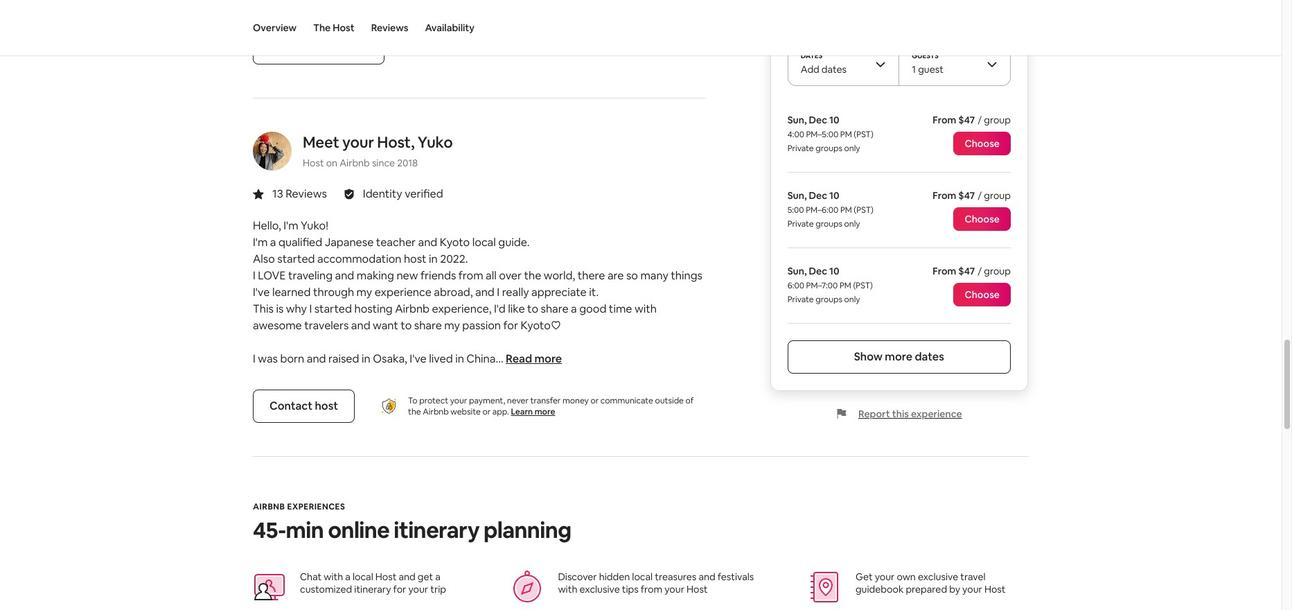 Task type: describe. For each thing, give the bounding box(es) containing it.
for inside chat with a local host and get a customized itinerary for your trip
[[393, 583, 406, 595]]

making
[[357, 268, 394, 283]]

the host button
[[313, 0, 355, 55]]

from for sun, dec 10 5:00 pm–6:00 pm (pst) private groups only
[[933, 189, 957, 202]]

osaka,
[[373, 351, 407, 366]]

experiences
[[287, 501, 345, 512]]

2022.
[[440, 252, 468, 266]]

and up through
[[335, 268, 354, 283]]

by
[[950, 583, 961, 595]]

itinerary inside airbnb experiences 45-min online itinerary planning
[[394, 516, 480, 544]]

sun, dec 10 4:00 pm–5:00 pm (pst) private groups only
[[788, 114, 874, 154]]

exclusive inside get your own exclusive travel guidebook prepared by your host
[[918, 570, 959, 583]]

kyoto
[[440, 235, 470, 250]]

guests
[[912, 51, 939, 60]]

1 vertical spatial i'm
[[253, 235, 268, 250]]

also
[[253, 252, 275, 266]]

/ for sun, dec 10 6:00 pm–7:00 pm (pst) private groups only
[[978, 265, 982, 277]]

hidden
[[599, 570, 630, 583]]

never
[[507, 395, 529, 406]]

there
[[578, 268, 605, 283]]

learn more link
[[511, 406, 556, 417]]

a right get
[[435, 570, 441, 583]]

only for sun, dec 10 6:00 pm–7:00 pm (pst) private groups only
[[845, 294, 861, 305]]

abroad,
[[434, 285, 473, 299]]

from $47 / group for sun, dec 10 4:00 pm–5:00 pm (pst) private groups only
[[933, 114, 1011, 126]]

i right why
[[309, 302, 312, 316]]

teacher
[[376, 235, 416, 250]]

private for sun, dec 10 5:00 pm–6:00 pm (pst) private groups only
[[788, 218, 814, 229]]

2018
[[397, 157, 418, 169]]

sun, dec 10 6:00 pm–7:00 pm (pst) private groups only
[[788, 265, 873, 305]]

china…
[[467, 351, 504, 366]]

chat
[[300, 570, 322, 583]]

money
[[563, 395, 589, 406]]

show more dates link
[[788, 340, 1011, 374]]

passion
[[463, 318, 501, 333]]

protect
[[420, 395, 449, 406]]

hello, i'm yuko! i'm a qualified japanese teacher and kyoto local guide. also started accommodation host in 2022. i love traveling and making new friends from all over the world, there are so many things i've learned through my experience abroad, and i really appreciate it. this is why i started hosting airbnb experience, i'd like to share a good time with awesome travelers and want to share my passion for kyoto♡
[[253, 218, 703, 333]]

the inside hello, i'm yuko! i'm a qualified japanese teacher and kyoto local guide. also started accommodation host in 2022. i love traveling and making new friends from all over the world, there are so many things i've learned through my experience abroad, and i really appreciate it. this is why i started hosting airbnb experience, i'd like to share a good time with awesome travelers and want to share my passion for kyoto♡
[[524, 268, 542, 283]]

local inside discover hidden local treasures and festivals with exclusive tips from your host
[[632, 570, 653, 583]]

is
[[276, 302, 284, 316]]

pm–6:00
[[806, 204, 839, 216]]

45-
[[253, 516, 286, 544]]

1 vertical spatial my
[[445, 318, 460, 333]]

get
[[418, 570, 433, 583]]

identity verified
[[363, 186, 443, 201]]

10 for sun, dec 10 5:00 pm–6:00 pm (pst) private groups only
[[830, 189, 840, 202]]

local inside chat with a local host and get a customized itinerary for your trip
[[353, 570, 373, 583]]

your trip
[[409, 583, 446, 595]]

your for get
[[875, 570, 895, 583]]

local inside hello, i'm yuko! i'm a qualified japanese teacher and kyoto local guide. also started accommodation host in 2022. i love traveling and making new friends from all over the world, there are so many things i've learned through my experience abroad, and i really appreciate it. this is why i started hosting airbnb experience, i'd like to share a good time with awesome travelers and want to share my passion for kyoto♡
[[473, 235, 496, 250]]

so
[[627, 268, 638, 283]]

only for sun, dec 10 5:00 pm–6:00 pm (pst) private groups only
[[845, 218, 861, 229]]

dec for sun, dec 10 6:00 pm–7:00 pm (pst) private groups only
[[809, 265, 828, 277]]

new
[[397, 268, 418, 283]]

5:00
[[788, 204, 804, 216]]

i've inside hello, i'm yuko! i'm a qualified japanese teacher and kyoto local guide. also started accommodation host in 2022. i love traveling and making new friends from all over the world, there are so many things i've learned through my experience abroad, and i really appreciate it. this is why i started hosting airbnb experience, i'd like to share a good time with awesome travelers and want to share my passion for kyoto♡
[[253, 285, 270, 299]]

learn more
[[511, 406, 556, 417]]

learned
[[272, 285, 311, 299]]

it.
[[589, 285, 599, 299]]

1 horizontal spatial experience
[[911, 408, 963, 420]]

meet your host, yuko host on airbnb since 2018
[[303, 132, 453, 169]]

4:00
[[788, 129, 805, 140]]

1 horizontal spatial to
[[528, 302, 539, 316]]

private for sun, dec 10 4:00 pm–5:00 pm (pst) private groups only
[[788, 143, 814, 154]]

choose for sun, dec 10 6:00 pm–7:00 pm (pst) private groups only
[[965, 288, 1000, 301]]

your host inside discover hidden local treasures and festivals with exclusive tips from your host
[[665, 583, 708, 595]]

your inside the to protect your payment, never transfer money or communicate outside of the airbnb website or app.
[[450, 395, 467, 406]]

dates
[[801, 51, 823, 60]]

0 vertical spatial started
[[277, 252, 315, 266]]

friends
[[421, 268, 456, 283]]

report this experience button
[[837, 408, 963, 420]]

i was born and raised in osaka, i've lived in china…
[[253, 351, 506, 366]]

contact
[[270, 399, 313, 413]]

report this experience
[[859, 408, 963, 420]]

was
[[258, 351, 278, 366]]

awesome
[[253, 318, 302, 333]]

own
[[897, 570, 916, 583]]

guests 1 guest
[[912, 51, 944, 76]]

discover hidden local treasures and festivals with exclusive tips from your host
[[558, 570, 754, 595]]

accommodation
[[318, 252, 402, 266]]

i left was
[[253, 351, 256, 366]]

dates for dates add dates
[[822, 63, 847, 76]]

airbnb inside airbnb experiences 45-min online itinerary planning
[[253, 501, 285, 512]]

time
[[609, 302, 633, 316]]

2 horizontal spatial in
[[456, 351, 464, 366]]

0 horizontal spatial share
[[414, 318, 442, 333]]

show more dates
[[855, 349, 945, 364]]

1
[[912, 63, 916, 76]]

dates for show more dates
[[915, 349, 945, 364]]

contact host
[[270, 399, 338, 413]]

1 vertical spatial reviews
[[286, 186, 327, 201]]

read more
[[506, 351, 562, 366]]

customized
[[300, 583, 352, 595]]

i'd
[[494, 302, 506, 316]]

the host
[[313, 21, 355, 34]]

a right chat
[[345, 570, 351, 583]]

this
[[893, 408, 909, 420]]

i left love
[[253, 268, 256, 283]]

from inside discover hidden local treasures and festivals with exclusive tips from your host
[[641, 583, 663, 595]]

outside
[[655, 395, 684, 406]]

only for sun, dec 10 4:00 pm–5:00 pm (pst) private groups only
[[845, 143, 861, 154]]

all
[[486, 268, 497, 283]]

discover
[[558, 570, 597, 583]]

read
[[506, 351, 532, 366]]

travelers
[[304, 318, 349, 333]]

and down hosting
[[351, 318, 371, 333]]

availability button
[[425, 0, 475, 55]]

group for sun, dec 10 4:00 pm–5:00 pm (pst) private groups only
[[985, 114, 1011, 126]]

1 horizontal spatial i've
[[410, 351, 427, 366]]

app.
[[493, 406, 509, 417]]

exclusive inside discover hidden local treasures and festivals with exclusive tips from your host
[[580, 583, 620, 595]]

availability
[[425, 21, 475, 34]]

report
[[859, 408, 891, 420]]

choose link for sun, dec 10 4:00 pm–5:00 pm (pst) private groups only
[[954, 132, 1011, 155]]

to
[[408, 395, 418, 406]]

groups for sun, dec 10 4:00 pm–5:00 pm (pst) private groups only
[[816, 143, 843, 154]]



Task type: locate. For each thing, give the bounding box(es) containing it.
to right like
[[528, 302, 539, 316]]

on
[[326, 157, 338, 169]]

choose link for sun, dec 10 5:00 pm–6:00 pm (pst) private groups only
[[954, 207, 1011, 231]]

with right time
[[635, 302, 657, 316]]

guest
[[919, 63, 944, 76]]

from right tips
[[641, 583, 663, 595]]

pm inside sun, dec 10 6:00 pm–7:00 pm (pst) private groups only
[[840, 280, 852, 291]]

0 horizontal spatial your host
[[665, 583, 708, 595]]

1 private from the top
[[788, 143, 814, 154]]

group for sun, dec 10 6:00 pm–7:00 pm (pst) private groups only
[[985, 265, 1011, 277]]

or left the app.
[[483, 406, 491, 417]]

1 vertical spatial the
[[408, 406, 421, 417]]

only up show on the right bottom of page
[[845, 294, 861, 305]]

3 / from the top
[[978, 265, 982, 277]]

(pst) right pm–6:00
[[854, 204, 874, 216]]

1 horizontal spatial for
[[504, 318, 518, 333]]

private down 6:00
[[788, 294, 814, 305]]

0 vertical spatial from $47 / group
[[933, 114, 1011, 126]]

0 horizontal spatial dates
[[822, 63, 847, 76]]

sun, up 4:00
[[788, 114, 807, 126]]

to right want
[[401, 318, 412, 333]]

0 vertical spatial the
[[524, 268, 542, 283]]

groups inside sun, dec 10 6:00 pm–7:00 pm (pst) private groups only
[[816, 294, 843, 305]]

airbnb right on
[[340, 157, 370, 169]]

1 vertical spatial private
[[788, 218, 814, 229]]

1 dec from the top
[[809, 114, 828, 126]]

(pst) inside sun, dec 10 6:00 pm–7:00 pm (pst) private groups only
[[854, 280, 873, 291]]

1 horizontal spatial from
[[641, 583, 663, 595]]

dates up report this experience
[[915, 349, 945, 364]]

2 from from the top
[[933, 189, 957, 202]]

treasures
[[655, 570, 697, 583]]

3 10 from the top
[[830, 265, 840, 277]]

dec inside sun, dec 10 5:00 pm–6:00 pm (pst) private groups only
[[809, 189, 828, 202]]

0 horizontal spatial from
[[459, 268, 484, 283]]

my
[[357, 285, 372, 299], [445, 318, 460, 333]]

(pst) inside sun, dec 10 5:00 pm–6:00 pm (pst) private groups only
[[854, 204, 874, 216]]

0 horizontal spatial i'm
[[253, 235, 268, 250]]

the right over
[[524, 268, 542, 283]]

host left on
[[303, 157, 324, 169]]

dates inside dates add dates
[[822, 63, 847, 76]]

sun, inside sun, dec 10 6:00 pm–7:00 pm (pst) private groups only
[[788, 265, 807, 277]]

sun, inside sun, dec 10 4:00 pm–5:00 pm (pst) private groups only
[[788, 114, 807, 126]]

planning
[[484, 516, 572, 544]]

0 vertical spatial dates
[[822, 63, 847, 76]]

dec inside sun, dec 10 4:00 pm–5:00 pm (pst) private groups only
[[809, 114, 828, 126]]

like
[[508, 302, 525, 316]]

pm right the pm–7:00
[[840, 280, 852, 291]]

2 from $47 / group from the top
[[933, 189, 1011, 202]]

3 from $47 / group from the top
[[933, 265, 1011, 277]]

6:00
[[788, 280, 805, 291]]

0 horizontal spatial or
[[483, 406, 491, 417]]

0 vertical spatial for
[[504, 318, 518, 333]]

local right customized
[[353, 570, 373, 583]]

choose link for sun, dec 10 6:00 pm–7:00 pm (pst) private groups only
[[954, 283, 1011, 306]]

2 vertical spatial (pst)
[[854, 280, 873, 291]]

i'm up also
[[253, 235, 268, 250]]

pm–7:00
[[807, 280, 838, 291]]

1 vertical spatial i've
[[410, 351, 427, 366]]

2 vertical spatial your
[[875, 570, 895, 583]]

your right 'protect'
[[450, 395, 467, 406]]

guide.
[[499, 235, 530, 250]]

0 horizontal spatial local
[[353, 570, 373, 583]]

10 up pm–5:00
[[830, 114, 840, 126]]

$47 for sun, dec 10 4:00 pm–5:00 pm (pst) private groups only
[[959, 114, 976, 126]]

more inside button
[[535, 351, 562, 366]]

pm for sun, dec 10 4:00 pm–5:00 pm (pst) private groups only
[[841, 129, 852, 140]]

0 horizontal spatial my
[[357, 285, 372, 299]]

things
[[671, 268, 703, 283]]

3 private from the top
[[788, 294, 814, 305]]

1 vertical spatial $47
[[959, 189, 976, 202]]

3 dec from the top
[[809, 265, 828, 277]]

1 vertical spatial groups
[[816, 218, 843, 229]]

1 from from the top
[[933, 114, 957, 126]]

3 sun, from the top
[[788, 265, 807, 277]]

online
[[328, 516, 390, 544]]

over
[[499, 268, 522, 283]]

and down all
[[476, 285, 495, 299]]

2 vertical spatial pm
[[840, 280, 852, 291]]

0 vertical spatial from
[[933, 114, 957, 126]]

japanese
[[325, 235, 374, 250]]

i
[[253, 268, 256, 283], [497, 285, 500, 299], [309, 302, 312, 316], [253, 351, 256, 366]]

1 horizontal spatial your
[[450, 395, 467, 406]]

0 horizontal spatial your
[[343, 132, 374, 152]]

dec for sun, dec 10 4:00 pm–5:00 pm (pst) private groups only
[[809, 114, 828, 126]]

my down experience,
[[445, 318, 460, 333]]

your host right "by"
[[963, 583, 1006, 595]]

airbnb inside the to protect your payment, never transfer money or communicate outside of the airbnb website or app.
[[423, 406, 449, 417]]

and left kyoto
[[418, 235, 438, 250]]

3 $47 from the top
[[959, 265, 976, 277]]

0 vertical spatial to
[[528, 302, 539, 316]]

dec up the pm–7:00
[[809, 265, 828, 277]]

1 group from the top
[[985, 114, 1011, 126]]

reviews
[[371, 21, 409, 34], [286, 186, 327, 201]]

i've up this in the left of the page
[[253, 285, 270, 299]]

0 vertical spatial i'm
[[284, 218, 298, 233]]

host up 'new'
[[404, 252, 427, 266]]

with inside hello, i'm yuko! i'm a qualified japanese teacher and kyoto local guide. also started accommodation host in 2022. i love traveling and making new friends from all over the world, there are so many things i've learned through my experience abroad, and i really appreciate it. this is why i started hosting airbnb experience, i'd like to share a good time with awesome travelers and want to share my passion for kyoto♡
[[635, 302, 657, 316]]

choose
[[965, 137, 1000, 150], [965, 213, 1000, 225], [965, 288, 1000, 301]]

2 horizontal spatial host
[[376, 570, 397, 583]]

pm right pm–6:00
[[841, 204, 852, 216]]

only
[[845, 143, 861, 154], [845, 218, 861, 229], [845, 294, 861, 305]]

pm right pm–5:00
[[841, 129, 852, 140]]

with inside discover hidden local treasures and festivals with exclusive tips from your host
[[558, 583, 578, 595]]

(pst) right the pm–7:00
[[854, 280, 873, 291]]

guidebook
[[856, 583, 904, 595]]

only up sun, dec 10 6:00 pm–7:00 pm (pst) private groups only
[[845, 218, 861, 229]]

dates add dates
[[801, 51, 847, 76]]

your up since
[[343, 132, 374, 152]]

host inside hello, i'm yuko! i'm a qualified japanese teacher and kyoto local guide. also started accommodation host in 2022. i love traveling and making new friends from all over the world, there are so many things i've learned through my experience abroad, and i really appreciate it. this is why i started hosting airbnb experience, i'd like to share a good time with awesome travelers and want to share my passion for kyoto♡
[[404, 252, 427, 266]]

host for meet
[[303, 157, 324, 169]]

2 your host from the left
[[963, 583, 1006, 595]]

more right the "read"
[[535, 351, 562, 366]]

0 horizontal spatial host
[[303, 157, 324, 169]]

dec inside sun, dec 10 6:00 pm–7:00 pm (pst) private groups only
[[809, 265, 828, 277]]

airbnb inside hello, i'm yuko! i'm a qualified japanese teacher and kyoto local guide. also started accommodation host in 2022. i love traveling and making new friends from all over the world, there are so many things i've learned through my experience abroad, and i really appreciate it. this is why i started hosting airbnb experience, i'd like to share a good time with awesome travelers and want to share my passion for kyoto♡
[[395, 302, 430, 316]]

experience down 'new'
[[375, 285, 432, 299]]

choose for sun, dec 10 5:00 pm–6:00 pm (pst) private groups only
[[965, 213, 1000, 225]]

10 inside sun, dec 10 5:00 pm–6:00 pm (pst) private groups only
[[830, 189, 840, 202]]

groups inside sun, dec 10 4:00 pm–5:00 pm (pst) private groups only
[[816, 143, 843, 154]]

your for meet
[[343, 132, 374, 152]]

2 vertical spatial host
[[376, 570, 397, 583]]

2 choose link from the top
[[954, 207, 1011, 231]]

0 vertical spatial host
[[404, 252, 427, 266]]

10 up pm–6:00
[[830, 189, 840, 202]]

pm for sun, dec 10 6:00 pm–7:00 pm (pst) private groups only
[[840, 280, 852, 291]]

0 vertical spatial choose
[[965, 137, 1000, 150]]

0 vertical spatial my
[[357, 285, 372, 299]]

10 inside sun, dec 10 6:00 pm–7:00 pm (pst) private groups only
[[830, 265, 840, 277]]

and left festivals
[[699, 570, 716, 583]]

2 vertical spatial from
[[933, 265, 957, 277]]

group for sun, dec 10 5:00 pm–6:00 pm (pst) private groups only
[[985, 189, 1011, 202]]

more for show
[[885, 349, 913, 364]]

airbnb up 45-
[[253, 501, 285, 512]]

your host left festivals
[[665, 583, 708, 595]]

more for learn
[[535, 406, 556, 417]]

airbnb experiences 45-min online itinerary planning
[[253, 501, 572, 544]]

0 vertical spatial sun,
[[788, 114, 807, 126]]

share down appreciate
[[541, 302, 569, 316]]

list item
[[247, 0, 441, 31]]

travel
[[961, 570, 986, 583]]

i've left lived at the bottom
[[410, 351, 427, 366]]

pm inside sun, dec 10 5:00 pm–6:00 pm (pst) private groups only
[[841, 204, 852, 216]]

0 vertical spatial reviews
[[371, 21, 409, 34]]

a down hello,
[[270, 235, 276, 250]]

1 horizontal spatial host
[[404, 252, 427, 266]]

yuko!
[[301, 218, 328, 233]]

2 dec from the top
[[809, 189, 828, 202]]

3 only from the top
[[845, 294, 861, 305]]

1 horizontal spatial host
[[333, 21, 355, 34]]

3 choose link from the top
[[954, 283, 1011, 306]]

1 your host from the left
[[665, 583, 708, 595]]

qualified
[[279, 235, 323, 250]]

(pst) inside sun, dec 10 4:00 pm–5:00 pm (pst) private groups only
[[854, 129, 874, 140]]

i'm up the qualified
[[284, 218, 298, 233]]

add
[[801, 63, 820, 76]]

private down 4:00
[[788, 143, 814, 154]]

for down like
[[504, 318, 518, 333]]

only up sun, dec 10 5:00 pm–6:00 pm (pst) private groups only
[[845, 143, 861, 154]]

private down 5:00
[[788, 218, 814, 229]]

and
[[418, 235, 438, 250], [335, 268, 354, 283], [476, 285, 495, 299], [351, 318, 371, 333], [307, 351, 326, 366], [399, 570, 416, 583], [699, 570, 716, 583]]

started
[[277, 252, 315, 266], [315, 302, 352, 316]]

your
[[343, 132, 374, 152], [450, 395, 467, 406], [875, 570, 895, 583]]

2 vertical spatial private
[[788, 294, 814, 305]]

private for sun, dec 10 6:00 pm–7:00 pm (pst) private groups only
[[788, 294, 814, 305]]

itinerary inside chat with a local host and get a customized itinerary for your trip
[[354, 583, 391, 595]]

1 horizontal spatial reviews
[[371, 21, 409, 34]]

10
[[830, 114, 840, 126], [830, 189, 840, 202], [830, 265, 840, 277]]

your host inside get your own exclusive travel guidebook prepared by your host
[[963, 583, 1006, 595]]

host inside meet your host, yuko host on airbnb since 2018
[[303, 157, 324, 169]]

10 for sun, dec 10 4:00 pm–5:00 pm (pst) private groups only
[[830, 114, 840, 126]]

really
[[502, 285, 529, 299]]

reviews button
[[371, 0, 409, 55]]

local right hidden
[[632, 570, 653, 583]]

1 vertical spatial your
[[450, 395, 467, 406]]

sun, for sun, dec 10 5:00 pm–6:00 pm (pst) private groups only
[[788, 189, 807, 202]]

local right kyoto
[[473, 235, 496, 250]]

your right get
[[875, 570, 895, 583]]

1 vertical spatial /
[[978, 189, 982, 202]]

and left get
[[399, 570, 416, 583]]

3 groups from the top
[[816, 294, 843, 305]]

1 vertical spatial pm
[[841, 204, 852, 216]]

overview button
[[253, 0, 297, 55]]

1 vertical spatial from
[[933, 189, 957, 202]]

0 horizontal spatial with
[[324, 570, 343, 583]]

3 from from the top
[[933, 265, 957, 277]]

the left website
[[408, 406, 421, 417]]

host inside button
[[333, 21, 355, 34]]

0 horizontal spatial to
[[401, 318, 412, 333]]

experience,
[[432, 302, 492, 316]]

host
[[333, 21, 355, 34], [303, 157, 324, 169], [376, 570, 397, 583]]

host left get
[[376, 570, 397, 583]]

contact host button
[[253, 390, 355, 423]]

1 horizontal spatial share
[[541, 302, 569, 316]]

(pst) for sun, dec 10 6:00 pm–7:00 pm (pst) private groups only
[[854, 280, 873, 291]]

1 vertical spatial share
[[414, 318, 442, 333]]

$47 for sun, dec 10 6:00 pm–7:00 pm (pst) private groups only
[[959, 265, 976, 277]]

since
[[372, 157, 395, 169]]

in up the friends
[[429, 252, 438, 266]]

dec up pm–6:00
[[809, 189, 828, 202]]

1 vertical spatial for
[[393, 583, 406, 595]]

and inside chat with a local host and get a customized itinerary for your trip
[[399, 570, 416, 583]]

i'm
[[284, 218, 298, 233], [253, 235, 268, 250]]

10 up the pm–7:00
[[830, 265, 840, 277]]

festivals
[[718, 570, 754, 583]]

groups for sun, dec 10 6:00 pm–7:00 pm (pst) private groups only
[[816, 294, 843, 305]]

your inside meet your host, yuko host on airbnb since 2018
[[343, 132, 374, 152]]

2 / from the top
[[978, 189, 982, 202]]

3 choose from the top
[[965, 288, 1000, 301]]

2 vertical spatial choose
[[965, 288, 1000, 301]]

groups down the pm–7:00
[[816, 294, 843, 305]]

experience right this
[[911, 408, 963, 420]]

local
[[473, 235, 496, 250], [353, 570, 373, 583], [632, 570, 653, 583]]

0 vertical spatial share
[[541, 302, 569, 316]]

(pst) for sun, dec 10 4:00 pm–5:00 pm (pst) private groups only
[[854, 129, 874, 140]]

airbnb inside meet your host, yuko host on airbnb since 2018
[[340, 157, 370, 169]]

2 vertical spatial dec
[[809, 265, 828, 277]]

1 horizontal spatial itinerary
[[394, 516, 480, 544]]

$47 for sun, dec 10 5:00 pm–6:00 pm (pst) private groups only
[[959, 189, 976, 202]]

private inside sun, dec 10 4:00 pm–5:00 pm (pst) private groups only
[[788, 143, 814, 154]]

1 / from the top
[[978, 114, 982, 126]]

from $47 / group for sun, dec 10 6:00 pm–7:00 pm (pst) private groups only
[[933, 265, 1011, 277]]

2 private from the top
[[788, 218, 814, 229]]

from inside hello, i'm yuko! i'm a qualified japanese teacher and kyoto local guide. also started accommodation host in 2022. i love traveling and making new friends from all over the world, there are so many things i've learned through my experience abroad, and i really appreciate it. this is why i started hosting airbnb experience, i'd like to share a good time with awesome travelers and want to share my passion for kyoto♡
[[459, 268, 484, 283]]

and right born
[[307, 351, 326, 366]]

to protect your payment, never transfer money or communicate outside of the airbnb website or app.
[[408, 395, 694, 417]]

with left hidden
[[558, 583, 578, 595]]

the
[[313, 21, 331, 34]]

from for sun, dec 10 6:00 pm–7:00 pm (pst) private groups only
[[933, 265, 957, 277]]

my up hosting
[[357, 285, 372, 299]]

1 vertical spatial from
[[641, 583, 663, 595]]

a left good
[[571, 302, 577, 316]]

1 $47 from the top
[[959, 114, 976, 126]]

2 groups from the top
[[816, 218, 843, 229]]

13 reviews
[[272, 186, 327, 201]]

only inside sun, dec 10 4:00 pm–5:00 pm (pst) private groups only
[[845, 143, 861, 154]]

1 only from the top
[[845, 143, 861, 154]]

with inside chat with a local host and get a customized itinerary for your trip
[[324, 570, 343, 583]]

0 horizontal spatial experience
[[375, 285, 432, 299]]

in inside hello, i'm yuko! i'm a qualified japanese teacher and kyoto local guide. also started accommodation host in 2022. i love traveling and making new friends from all over the world, there are so many things i've learned through my experience abroad, and i really appreciate it. this is why i started hosting airbnb experience, i'd like to share a good time with awesome travelers and want to share my passion for kyoto♡
[[429, 252, 438, 266]]

i up i'd
[[497, 285, 500, 299]]

2 vertical spatial groups
[[816, 294, 843, 305]]

2 group from the top
[[985, 189, 1011, 202]]

reviews right 13
[[286, 186, 327, 201]]

host right the the
[[333, 21, 355, 34]]

communicate
[[601, 395, 654, 406]]

/
[[978, 114, 982, 126], [978, 189, 982, 202], [978, 265, 982, 277]]

1 vertical spatial itinerary
[[354, 583, 391, 595]]

more right learn
[[535, 406, 556, 417]]

/ for sun, dec 10 5:00 pm–6:00 pm (pst) private groups only
[[978, 189, 982, 202]]

1 horizontal spatial local
[[473, 235, 496, 250]]

(pst) for sun, dec 10 5:00 pm–6:00 pm (pst) private groups only
[[854, 204, 874, 216]]

love
[[258, 268, 286, 283]]

more right show on the right bottom of page
[[885, 349, 913, 364]]

share up lived at the bottom
[[414, 318, 442, 333]]

website
[[451, 406, 481, 417]]

payment,
[[469, 395, 505, 406]]

from for sun, dec 10 4:00 pm–5:00 pm (pst) private groups only
[[933, 114, 957, 126]]

host for chat
[[376, 570, 397, 583]]

min
[[286, 516, 324, 544]]

get
[[856, 570, 873, 583]]

pm for sun, dec 10 5:00 pm–6:00 pm (pst) private groups only
[[841, 204, 852, 216]]

with
[[635, 302, 657, 316], [324, 570, 343, 583], [558, 583, 578, 595]]

2 only from the top
[[845, 218, 861, 229]]

sun, up 6:00
[[788, 265, 807, 277]]

exclusive right own
[[918, 570, 959, 583]]

reviews right the host button
[[371, 21, 409, 34]]

exclusive
[[918, 570, 959, 583], [580, 583, 620, 595]]

1 vertical spatial to
[[401, 318, 412, 333]]

sun, inside sun, dec 10 5:00 pm–6:00 pm (pst) private groups only
[[788, 189, 807, 202]]

groups for sun, dec 10 5:00 pm–6:00 pm (pst) private groups only
[[816, 218, 843, 229]]

0 vertical spatial group
[[985, 114, 1011, 126]]

1 vertical spatial dates
[[915, 349, 945, 364]]

2 vertical spatial 10
[[830, 265, 840, 277]]

in right raised
[[362, 351, 371, 366]]

private inside sun, dec 10 5:00 pm–6:00 pm (pst) private groups only
[[788, 218, 814, 229]]

1 from $47 / group from the top
[[933, 114, 1011, 126]]

for left your trip
[[393, 583, 406, 595]]

host inside chat with a local host and get a customized itinerary for your trip
[[376, 570, 397, 583]]

i've
[[253, 285, 270, 299], [410, 351, 427, 366]]

0 vertical spatial only
[[845, 143, 861, 154]]

a
[[270, 235, 276, 250], [571, 302, 577, 316], [345, 570, 351, 583], [435, 570, 441, 583]]

only inside sun, dec 10 5:00 pm–6:00 pm (pst) private groups only
[[845, 218, 861, 229]]

1 vertical spatial dec
[[809, 189, 828, 202]]

1 horizontal spatial or
[[591, 395, 599, 406]]

1 vertical spatial started
[[315, 302, 352, 316]]

in right lived at the bottom
[[456, 351, 464, 366]]

started down through
[[315, 302, 352, 316]]

10 inside sun, dec 10 4:00 pm–5:00 pm (pst) private groups only
[[830, 114, 840, 126]]

exclusive left tips
[[580, 583, 620, 595]]

2 vertical spatial /
[[978, 265, 982, 277]]

your inside get your own exclusive travel guidebook prepared by your host
[[875, 570, 895, 583]]

1 vertical spatial group
[[985, 189, 1011, 202]]

sun, for sun, dec 10 4:00 pm–5:00 pm (pst) private groups only
[[788, 114, 807, 126]]

2 vertical spatial only
[[845, 294, 861, 305]]

from $47 / group
[[933, 114, 1011, 126], [933, 189, 1011, 202], [933, 265, 1011, 277]]

host inside button
[[315, 399, 338, 413]]

0 vertical spatial groups
[[816, 143, 843, 154]]

why
[[286, 302, 307, 316]]

tips
[[622, 583, 639, 595]]

only inside sun, dec 10 6:00 pm–7:00 pm (pst) private groups only
[[845, 294, 861, 305]]

1 horizontal spatial dates
[[915, 349, 945, 364]]

choose for sun, dec 10 4:00 pm–5:00 pm (pst) private groups only
[[965, 137, 1000, 150]]

from $47 / group for sun, dec 10 5:00 pm–6:00 pm (pst) private groups only
[[933, 189, 1011, 202]]

airbnb up want
[[395, 302, 430, 316]]

2 $47 from the top
[[959, 189, 976, 202]]

with right chat
[[324, 570, 343, 583]]

0 vertical spatial experience
[[375, 285, 432, 299]]

private
[[788, 143, 814, 154], [788, 218, 814, 229], [788, 294, 814, 305]]

1 10 from the top
[[830, 114, 840, 126]]

1 choose from the top
[[965, 137, 1000, 150]]

3 group from the top
[[985, 265, 1011, 277]]

groups down pm–6:00
[[816, 218, 843, 229]]

get your own exclusive travel guidebook prepared by your host
[[856, 570, 1006, 595]]

the
[[524, 268, 542, 283], [408, 406, 421, 417]]

are
[[608, 268, 624, 283]]

0 horizontal spatial exclusive
[[580, 583, 620, 595]]

appreciate
[[532, 285, 587, 299]]

and inside discover hidden local treasures and festivals with exclusive tips from your host
[[699, 570, 716, 583]]

0 horizontal spatial itinerary
[[354, 583, 391, 595]]

1 horizontal spatial with
[[558, 583, 578, 595]]

chat with a local host and get a customized itinerary for your trip
[[300, 570, 446, 595]]

or right money
[[591, 395, 599, 406]]

started down the qualified
[[277, 252, 315, 266]]

0 horizontal spatial i've
[[253, 285, 270, 299]]

in
[[429, 252, 438, 266], [362, 351, 371, 366], [456, 351, 464, 366]]

dates
[[822, 63, 847, 76], [915, 349, 945, 364]]

10 for sun, dec 10 6:00 pm–7:00 pm (pst) private groups only
[[830, 265, 840, 277]]

0 vertical spatial from
[[459, 268, 484, 283]]

2 10 from the top
[[830, 189, 840, 202]]

2 vertical spatial from $47 / group
[[933, 265, 1011, 277]]

from
[[459, 268, 484, 283], [641, 583, 663, 595]]

airbnb right to
[[423, 406, 449, 417]]

1 horizontal spatial my
[[445, 318, 460, 333]]

0 vertical spatial 10
[[830, 114, 840, 126]]

1 vertical spatial sun,
[[788, 189, 807, 202]]

pm inside sun, dec 10 4:00 pm–5:00 pm (pst) private groups only
[[841, 129, 852, 140]]

itinerary up get
[[394, 516, 480, 544]]

host right contact
[[315, 399, 338, 413]]

dec for sun, dec 10 5:00 pm–6:00 pm (pst) private groups only
[[809, 189, 828, 202]]

meet
[[303, 132, 339, 152]]

prepared
[[906, 583, 948, 595]]

1 vertical spatial (pst)
[[854, 204, 874, 216]]

dates right add
[[822, 63, 847, 76]]

1 choose link from the top
[[954, 132, 1011, 155]]

identity
[[363, 186, 403, 201]]

1 groups from the top
[[816, 143, 843, 154]]

1 horizontal spatial i'm
[[284, 218, 298, 233]]

0 vertical spatial (pst)
[[854, 129, 874, 140]]

0 vertical spatial private
[[788, 143, 814, 154]]

(pst) right pm–5:00
[[854, 129, 874, 140]]

sun, up 5:00
[[788, 189, 807, 202]]

groups down pm–5:00
[[816, 143, 843, 154]]

2 sun, from the top
[[788, 189, 807, 202]]

itinerary right customized
[[354, 583, 391, 595]]

learn more about the host, yuko. image
[[253, 132, 292, 170], [253, 132, 292, 170]]

the inside the to protect your payment, never transfer money or communicate outside of the airbnb website or app.
[[408, 406, 421, 417]]

2 vertical spatial group
[[985, 265, 1011, 277]]

dec up pm–5:00
[[809, 114, 828, 126]]

2 horizontal spatial your
[[875, 570, 895, 583]]

want
[[373, 318, 398, 333]]

more for read
[[535, 351, 562, 366]]

groups inside sun, dec 10 5:00 pm–6:00 pm (pst) private groups only
[[816, 218, 843, 229]]

for inside hello, i'm yuko! i'm a qualified japanese teacher and kyoto local guide. also started accommodation host in 2022. i love traveling and making new friends from all over the world, there are so many things i've learned through my experience abroad, and i really appreciate it. this is why i started hosting airbnb experience, i'd like to share a good time with awesome travelers and want to share my passion for kyoto♡
[[504, 318, 518, 333]]

1 horizontal spatial your host
[[963, 583, 1006, 595]]

0 vertical spatial your
[[343, 132, 374, 152]]

experience inside hello, i'm yuko! i'm a qualified japanese teacher and kyoto local guide. also started accommodation host in 2022. i love traveling and making new friends from all over the world, there are so many things i've learned through my experience abroad, and i really appreciate it. this is why i started hosting airbnb experience, i'd like to share a good time with awesome travelers and want to share my passion for kyoto♡
[[375, 285, 432, 299]]

2 horizontal spatial with
[[635, 302, 657, 316]]

/ for sun, dec 10 4:00 pm–5:00 pm (pst) private groups only
[[978, 114, 982, 126]]

1 sun, from the top
[[788, 114, 807, 126]]

learn
[[511, 406, 533, 417]]

airbnb
[[340, 157, 370, 169], [395, 302, 430, 316], [423, 406, 449, 417], [253, 501, 285, 512]]

sun, for sun, dec 10 6:00 pm–7:00 pm (pst) private groups only
[[788, 265, 807, 277]]

0 vertical spatial $47
[[959, 114, 976, 126]]

many
[[641, 268, 669, 283]]

from left all
[[459, 268, 484, 283]]

transfer
[[531, 395, 561, 406]]

1 vertical spatial choose
[[965, 213, 1000, 225]]

private inside sun, dec 10 6:00 pm–7:00 pm (pst) private groups only
[[788, 294, 814, 305]]

yuko
[[418, 132, 453, 152]]

itinerary
[[394, 516, 480, 544], [354, 583, 391, 595]]

0 horizontal spatial in
[[362, 351, 371, 366]]

0 vertical spatial choose link
[[954, 132, 1011, 155]]

traveling
[[288, 268, 333, 283]]

2 choose from the top
[[965, 213, 1000, 225]]



Task type: vqa. For each thing, say whether or not it's contained in the screenshot.
THE 'ONLINE'
yes



